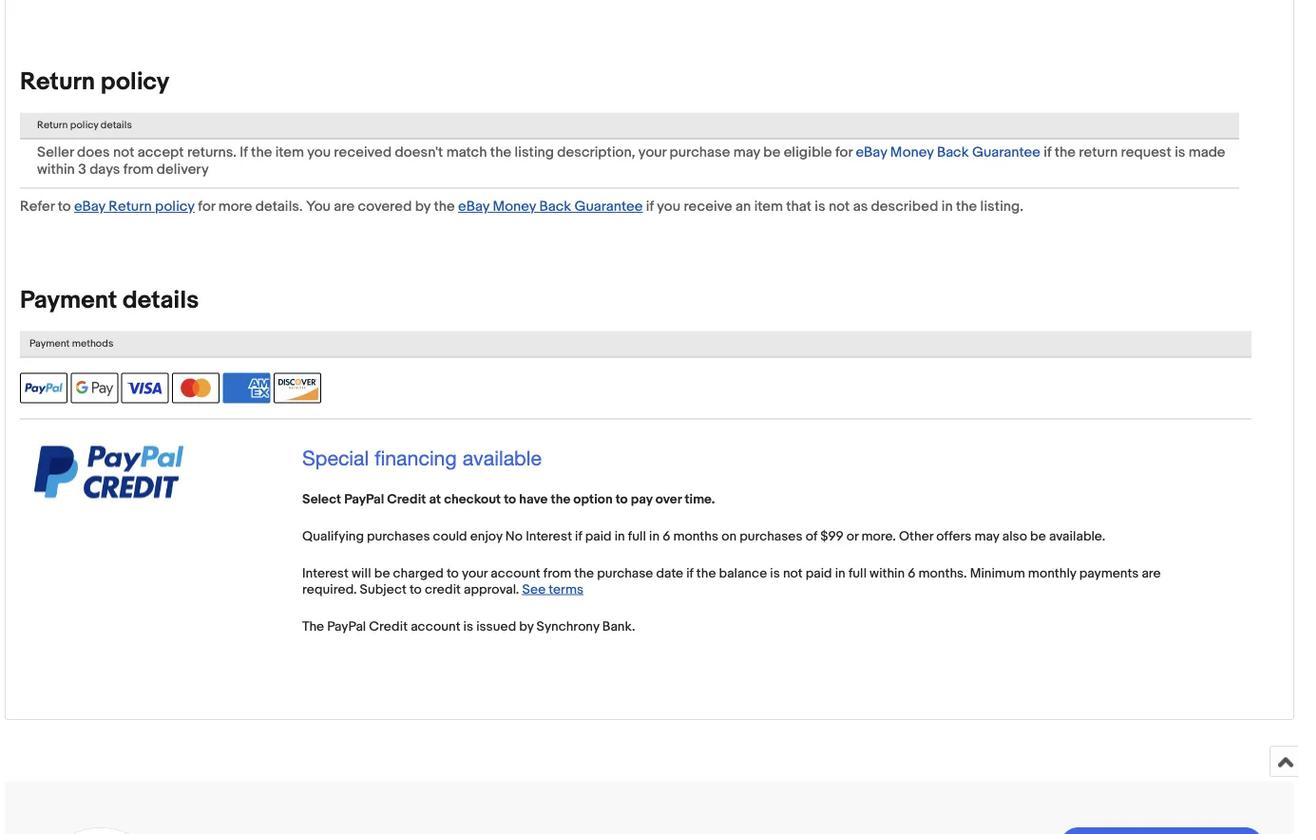 Task type: describe. For each thing, give the bounding box(es) containing it.
are inside interest will be charged to your account from the purchase date if the balance is not paid in full within 6 months. minimum monthly payments are required. subject to credit approval.
[[1142, 566, 1161, 582]]

see
[[522, 582, 546, 598]]

ebay return policy link
[[74, 198, 195, 215]]

that
[[787, 198, 812, 215]]

pay
[[631, 492, 653, 508]]

if inside interest will be charged to your account from the purchase date if the balance is not paid in full within 6 months. minimum monthly payments are required. subject to credit approval.
[[687, 566, 694, 582]]

1 horizontal spatial you
[[657, 198, 681, 215]]

policy for return policy details
[[70, 119, 98, 132]]

synchrony
[[537, 619, 600, 635]]

0 horizontal spatial guarantee
[[575, 198, 643, 215]]

0 vertical spatial item
[[275, 144, 304, 161]]

qualifying purchases could enjoy no interest if paid in full in 6 months on purchases of $99 or more. other offers may also be available.
[[302, 529, 1106, 545]]

0 horizontal spatial ebay
[[74, 198, 105, 215]]

listing.
[[981, 198, 1024, 215]]

account inside interest will be charged to your account from the purchase date if the balance is not paid in full within 6 months. minimum monthly payments are required. subject to credit approval.
[[491, 566, 541, 582]]

from inside interest will be charged to your account from the purchase date if the balance is not paid in full within 6 months. minimum monthly payments are required. subject to credit approval.
[[544, 566, 572, 582]]

methods
[[72, 338, 113, 350]]

interest inside interest will be charged to your account from the purchase date if the balance is not paid in full within 6 months. minimum monthly payments are required. subject to credit approval.
[[302, 566, 349, 582]]

$99
[[821, 529, 844, 545]]

credit
[[425, 582, 461, 598]]

the right see
[[575, 566, 594, 582]]

return for return policy
[[20, 68, 95, 97]]

1 horizontal spatial guarantee
[[973, 144, 1041, 161]]

option
[[574, 492, 613, 508]]

or
[[847, 529, 859, 545]]

available
[[463, 446, 542, 470]]

delivery
[[157, 161, 209, 178]]

available.
[[1050, 529, 1106, 545]]

0 vertical spatial money
[[891, 144, 934, 161]]

0 vertical spatial for
[[836, 144, 853, 161]]

to right charged
[[447, 566, 459, 582]]

0 vertical spatial interest
[[526, 529, 572, 545]]

payment methods
[[29, 338, 113, 350]]

3
[[78, 161, 86, 178]]

to left have
[[504, 492, 516, 508]]

refer to ebay return policy for more details. you are covered by the ebay money back guarantee if you receive an item that is not as described in the listing.
[[20, 198, 1024, 215]]

interest will be charged to your account from the purchase date if the balance is not paid in full within 6 months. minimum monthly payments are required. subject to credit approval.
[[302, 566, 1161, 598]]

the paypal credit account is issued by synchrony bank.
[[302, 619, 636, 635]]

within inside if the return request is made within 3 days from delivery
[[37, 161, 75, 178]]

could
[[433, 529, 467, 545]]

eligible
[[784, 144, 833, 161]]

charged
[[393, 566, 444, 582]]

months
[[674, 529, 719, 545]]

time.
[[685, 492, 715, 508]]

0 horizontal spatial may
[[734, 144, 760, 161]]

master card image
[[172, 373, 220, 404]]

0 vertical spatial are
[[334, 198, 355, 215]]

payments
[[1080, 566, 1139, 582]]

if
[[240, 144, 248, 161]]

covered
[[358, 198, 412, 215]]

select
[[302, 492, 341, 508]]

to right refer
[[58, 198, 71, 215]]

american express image
[[223, 373, 270, 404]]

will
[[352, 566, 371, 582]]

purchase inside interest will be charged to your account from the purchase date if the balance is not paid in full within 6 months. minimum monthly payments are required. subject to credit approval.
[[597, 566, 654, 582]]

0 horizontal spatial 6
[[663, 529, 671, 545]]

return for return policy details
[[37, 119, 68, 132]]

details.
[[256, 198, 303, 215]]

balance
[[719, 566, 767, 582]]

to left credit
[[410, 582, 422, 598]]

2 horizontal spatial ebay
[[856, 144, 888, 161]]

0 vertical spatial full
[[628, 529, 646, 545]]

date
[[656, 566, 684, 582]]

see terms link
[[522, 582, 584, 598]]

1 purchases from the left
[[367, 529, 430, 545]]

days
[[89, 161, 120, 178]]

2 purchases from the left
[[740, 529, 803, 545]]

1 vertical spatial details
[[123, 286, 199, 316]]

paypal for select
[[344, 492, 384, 508]]

0 horizontal spatial you
[[307, 144, 331, 161]]

1 vertical spatial account
[[411, 619, 461, 635]]

approval.
[[464, 582, 519, 598]]

monthly
[[1029, 566, 1077, 582]]

issued
[[476, 619, 516, 635]]

returns.
[[187, 144, 237, 161]]

is right that
[[815, 198, 826, 215]]

credit for at
[[387, 492, 426, 508]]

enjoy
[[470, 529, 503, 545]]

more
[[218, 198, 252, 215]]

if down option on the left bottom
[[575, 529, 582, 545]]

listing
[[515, 144, 554, 161]]

be inside interest will be charged to your account from the purchase date if the balance is not paid in full within 6 months. minimum monthly payments are required. subject to credit approval.
[[374, 566, 390, 582]]

return policy
[[20, 68, 170, 97]]

an
[[736, 198, 751, 215]]

0 vertical spatial your
[[639, 144, 667, 161]]

if inside if the return request is made within 3 days from delivery
[[1044, 144, 1052, 161]]

see terms
[[522, 582, 584, 598]]

at
[[429, 492, 441, 508]]

description,
[[557, 144, 636, 161]]

the left the listing
[[490, 144, 512, 161]]

0 vertical spatial ebay money back guarantee link
[[856, 144, 1041, 161]]

seller does not accept returns. if the item you received doesn't match the listing description, your purchase may be eligible for ebay money back guarantee
[[37, 144, 1041, 161]]

you
[[306, 198, 331, 215]]

1 vertical spatial not
[[829, 198, 850, 215]]

select paypal credit at checkout to have the option to pay over time.
[[302, 492, 715, 508]]



Task type: vqa. For each thing, say whether or not it's contained in the screenshot.
you to the right
yes



Task type: locate. For each thing, give the bounding box(es) containing it.
visa image
[[121, 373, 169, 404]]

2 horizontal spatial not
[[829, 198, 850, 215]]

1 vertical spatial ebay money back guarantee link
[[458, 198, 643, 215]]

1 horizontal spatial account
[[491, 566, 541, 582]]

policy up the does
[[70, 119, 98, 132]]

your
[[639, 144, 667, 161], [462, 566, 488, 582]]

is left "made"
[[1175, 144, 1186, 161]]

0 horizontal spatial purchases
[[367, 529, 430, 545]]

ebay down 3
[[74, 198, 105, 215]]

described
[[871, 198, 939, 215]]

1 horizontal spatial full
[[849, 566, 867, 582]]

1 vertical spatial guarantee
[[575, 198, 643, 215]]

6 inside interest will be charged to your account from the purchase date if the balance is not paid in full within 6 months. minimum monthly payments are required. subject to credit approval.
[[908, 566, 916, 582]]

1 vertical spatial may
[[975, 529, 1000, 545]]

1 vertical spatial back
[[539, 198, 571, 215]]

your right 'description,'
[[639, 144, 667, 161]]

the right "if"
[[251, 144, 272, 161]]

return
[[1079, 144, 1118, 161]]

1 vertical spatial by
[[519, 619, 534, 635]]

bank.
[[603, 619, 636, 635]]

account down credit
[[411, 619, 461, 635]]

the
[[302, 619, 324, 635]]

item right an
[[755, 198, 783, 215]]

account down no
[[491, 566, 541, 582]]

1 vertical spatial return
[[37, 119, 68, 132]]

for
[[836, 144, 853, 161], [198, 198, 215, 215]]

details up visa image in the left top of the page
[[123, 286, 199, 316]]

no
[[506, 529, 523, 545]]

1 horizontal spatial purchases
[[740, 529, 803, 545]]

if left return on the top right of page
[[1044, 144, 1052, 161]]

seller
[[37, 144, 74, 161]]

purchases up charged
[[367, 529, 430, 545]]

in inside interest will be charged to your account from the purchase date if the balance is not paid in full within 6 months. minimum monthly payments are required. subject to credit approval.
[[835, 566, 846, 582]]

1 vertical spatial you
[[657, 198, 681, 215]]

within down 'more.' in the right bottom of the page
[[870, 566, 905, 582]]

are right the payments
[[1142, 566, 1161, 582]]

the
[[251, 144, 272, 161], [490, 144, 512, 161], [1055, 144, 1076, 161], [434, 198, 455, 215], [956, 198, 978, 215], [551, 492, 571, 508], [575, 566, 594, 582], [697, 566, 716, 582]]

match
[[447, 144, 487, 161]]

back up described
[[937, 144, 969, 161]]

if right date on the bottom
[[687, 566, 694, 582]]

0 vertical spatial account
[[491, 566, 541, 582]]

special
[[302, 446, 369, 470]]

item
[[275, 144, 304, 161], [755, 198, 783, 215]]

0 horizontal spatial paid
[[585, 529, 612, 545]]

1 horizontal spatial be
[[764, 144, 781, 161]]

1 vertical spatial interest
[[302, 566, 349, 582]]

1 vertical spatial policy
[[70, 119, 98, 132]]

not
[[113, 144, 134, 161], [829, 198, 850, 215], [783, 566, 803, 582]]

0 horizontal spatial are
[[334, 198, 355, 215]]

1 horizontal spatial are
[[1142, 566, 1161, 582]]

the left listing. in the top of the page
[[956, 198, 978, 215]]

your inside interest will be charged to your account from the purchase date if the balance is not paid in full within 6 months. minimum monthly payments are required. subject to credit approval.
[[462, 566, 488, 582]]

payment for payment details
[[20, 286, 117, 316]]

guarantee up listing. in the top of the page
[[973, 144, 1041, 161]]

request
[[1121, 144, 1172, 161]]

google pay image
[[71, 373, 118, 404]]

by
[[415, 198, 431, 215], [519, 619, 534, 635]]

0 vertical spatial not
[[113, 144, 134, 161]]

1 horizontal spatial not
[[783, 566, 803, 582]]

return policy details
[[37, 119, 132, 132]]

policy up the return policy details
[[101, 68, 170, 97]]

0 vertical spatial credit
[[387, 492, 426, 508]]

0 horizontal spatial account
[[411, 619, 461, 635]]

purchases left of
[[740, 529, 803, 545]]

the down match at top
[[434, 198, 455, 215]]

ebay down match at top
[[458, 198, 490, 215]]

6 left months
[[663, 529, 671, 545]]

0 vertical spatial guarantee
[[973, 144, 1041, 161]]

is
[[1175, 144, 1186, 161], [815, 198, 826, 215], [770, 566, 780, 582], [464, 619, 474, 635]]

to
[[58, 198, 71, 215], [504, 492, 516, 508], [616, 492, 628, 508], [447, 566, 459, 582], [410, 582, 422, 598]]

account
[[491, 566, 541, 582], [411, 619, 461, 635]]

1 vertical spatial full
[[849, 566, 867, 582]]

item right "if"
[[275, 144, 304, 161]]

0 vertical spatial paypal
[[344, 492, 384, 508]]

purchases
[[367, 529, 430, 545], [740, 529, 803, 545]]

checkout
[[444, 492, 501, 508]]

credit left the at
[[387, 492, 426, 508]]

1 horizontal spatial by
[[519, 619, 534, 635]]

2 vertical spatial be
[[374, 566, 390, 582]]

payment left methods
[[29, 338, 70, 350]]

doesn't
[[395, 144, 443, 161]]

0 vertical spatial purchase
[[670, 144, 731, 161]]

money down the listing
[[493, 198, 536, 215]]

1 horizontal spatial from
[[544, 566, 572, 582]]

2 vertical spatial not
[[783, 566, 803, 582]]

interest right no
[[526, 529, 572, 545]]

0 vertical spatial 6
[[663, 529, 671, 545]]

is left issued at the bottom of page
[[464, 619, 474, 635]]

payment
[[20, 286, 117, 316], [29, 338, 70, 350]]

is inside if the return request is made within 3 days from delivery
[[1175, 144, 1186, 161]]

payment up payment methods
[[20, 286, 117, 316]]

not left as
[[829, 198, 850, 215]]

over
[[656, 492, 682, 508]]

back
[[937, 144, 969, 161], [539, 198, 571, 215]]

policy down delivery
[[155, 198, 195, 215]]

0 horizontal spatial ebay money back guarantee link
[[458, 198, 643, 215]]

you left the receive
[[657, 198, 681, 215]]

interest left will
[[302, 566, 349, 582]]

qualifying
[[302, 529, 364, 545]]

purchase left date on the bottom
[[597, 566, 654, 582]]

may
[[734, 144, 760, 161], [975, 529, 1000, 545]]

within inside interest will be charged to your account from the purchase date if the balance is not paid in full within 6 months. minimum monthly payments are required. subject to credit approval.
[[870, 566, 905, 582]]

0 vertical spatial details
[[101, 119, 132, 132]]

be right also
[[1031, 529, 1047, 545]]

back down seller does not accept returns. if the item you received doesn't match the listing description, your purchase may be eligible for ebay money back guarantee in the top of the page
[[539, 198, 571, 215]]

from up the synchrony
[[544, 566, 572, 582]]

2 horizontal spatial be
[[1031, 529, 1047, 545]]

to left pay
[[616, 492, 628, 508]]

1 vertical spatial be
[[1031, 529, 1047, 545]]

not right the does
[[113, 144, 134, 161]]

you left 'received'
[[307, 144, 331, 161]]

the left return on the top right of page
[[1055, 144, 1076, 161]]

0 vertical spatial back
[[937, 144, 969, 161]]

credit for account
[[369, 619, 408, 635]]

0 horizontal spatial item
[[275, 144, 304, 161]]

0 vertical spatial be
[[764, 144, 781, 161]]

be
[[764, 144, 781, 161], [1031, 529, 1047, 545], [374, 566, 390, 582]]

ebay money back guarantee link down seller does not accept returns. if the item you received doesn't match the listing description, your purchase may be eligible for ebay money back guarantee in the top of the page
[[458, 198, 643, 215]]

received
[[334, 144, 392, 161]]

1 horizontal spatial ebay
[[458, 198, 490, 215]]

1 horizontal spatial back
[[937, 144, 969, 161]]

be right will
[[374, 566, 390, 582]]

0 horizontal spatial by
[[415, 198, 431, 215]]

1 horizontal spatial purchase
[[670, 144, 731, 161]]

return
[[20, 68, 95, 97], [37, 119, 68, 132], [109, 198, 152, 215]]

may up an
[[734, 144, 760, 161]]

paypal
[[344, 492, 384, 508], [327, 619, 366, 635]]

by right issued at the bottom of page
[[519, 619, 534, 635]]

purchase
[[670, 144, 731, 161], [597, 566, 654, 582]]

more.
[[862, 529, 896, 545]]

0 horizontal spatial be
[[374, 566, 390, 582]]

0 vertical spatial payment
[[20, 286, 117, 316]]

offers
[[937, 529, 972, 545]]

paid down option on the left bottom
[[585, 529, 612, 545]]

1 horizontal spatial your
[[639, 144, 667, 161]]

for left more
[[198, 198, 215, 215]]

0 vertical spatial paid
[[585, 529, 612, 545]]

money
[[891, 144, 934, 161], [493, 198, 536, 215]]

payment details
[[20, 286, 199, 316]]

1 vertical spatial for
[[198, 198, 215, 215]]

2 vertical spatial policy
[[155, 198, 195, 215]]

ebay up as
[[856, 144, 888, 161]]

within left 3
[[37, 161, 75, 178]]

0 horizontal spatial not
[[113, 144, 134, 161]]

6 left months.
[[908, 566, 916, 582]]

money up described
[[891, 144, 934, 161]]

0 horizontal spatial for
[[198, 198, 215, 215]]

also
[[1003, 529, 1028, 545]]

the inside if the return request is made within 3 days from delivery
[[1055, 144, 1076, 161]]

1 vertical spatial paypal
[[327, 619, 366, 635]]

are right you in the top left of the page
[[334, 198, 355, 215]]

for right eligible
[[836, 144, 853, 161]]

on
[[722, 529, 737, 545]]

may left also
[[975, 529, 1000, 545]]

credit
[[387, 492, 426, 508], [369, 619, 408, 635]]

1 vertical spatial from
[[544, 566, 572, 582]]

1 horizontal spatial money
[[891, 144, 934, 161]]

if down if the return request is made within 3 days from delivery
[[646, 198, 654, 215]]

1 vertical spatial purchase
[[597, 566, 654, 582]]

paid inside interest will be charged to your account from the purchase date if the balance is not paid in full within 6 months. minimum monthly payments are required. subject to credit approval.
[[806, 566, 833, 582]]

if
[[1044, 144, 1052, 161], [646, 198, 654, 215], [575, 529, 582, 545], [687, 566, 694, 582]]

you
[[307, 144, 331, 161], [657, 198, 681, 215]]

have
[[519, 492, 548, 508]]

paypal right 'the'
[[327, 619, 366, 635]]

credit down subject
[[369, 619, 408, 635]]

guarantee down if the return request is made within 3 days from delivery
[[575, 198, 643, 215]]

accept
[[138, 144, 184, 161]]

policy for return policy
[[101, 68, 170, 97]]

by right covered
[[415, 198, 431, 215]]

1 horizontal spatial item
[[755, 198, 783, 215]]

financing
[[375, 446, 457, 470]]

1 horizontal spatial interest
[[526, 529, 572, 545]]

0 horizontal spatial full
[[628, 529, 646, 545]]

1 horizontal spatial 6
[[908, 566, 916, 582]]

if the return request is made within 3 days from delivery
[[37, 144, 1226, 178]]

0 horizontal spatial your
[[462, 566, 488, 582]]

subject
[[360, 582, 407, 598]]

is right balance
[[770, 566, 780, 582]]

0 horizontal spatial interest
[[302, 566, 349, 582]]

details up the does
[[101, 119, 132, 132]]

the right have
[[551, 492, 571, 508]]

return down days
[[109, 198, 152, 215]]

0 horizontal spatial back
[[539, 198, 571, 215]]

1 horizontal spatial ebay money back guarantee link
[[856, 144, 1041, 161]]

are
[[334, 198, 355, 215], [1142, 566, 1161, 582]]

months.
[[919, 566, 967, 582]]

does
[[77, 144, 110, 161]]

made
[[1189, 144, 1226, 161]]

1 vertical spatial item
[[755, 198, 783, 215]]

0 vertical spatial return
[[20, 68, 95, 97]]

within
[[37, 161, 75, 178], [870, 566, 905, 582]]

1 vertical spatial money
[[493, 198, 536, 215]]

1 horizontal spatial paid
[[806, 566, 833, 582]]

from right days
[[123, 161, 154, 178]]

your right credit
[[462, 566, 488, 582]]

as
[[853, 198, 868, 215]]

return up the return policy details
[[20, 68, 95, 97]]

be left eligible
[[764, 144, 781, 161]]

1 vertical spatial payment
[[29, 338, 70, 350]]

discover image
[[274, 373, 321, 404]]

0 vertical spatial you
[[307, 144, 331, 161]]

full down pay
[[628, 529, 646, 545]]

0 horizontal spatial money
[[493, 198, 536, 215]]

required.
[[302, 582, 357, 598]]

minimum
[[970, 566, 1026, 582]]

1 vertical spatial within
[[870, 566, 905, 582]]

0 vertical spatial within
[[37, 161, 75, 178]]

0 vertical spatial policy
[[101, 68, 170, 97]]

the right date on the bottom
[[697, 566, 716, 582]]

of
[[806, 529, 818, 545]]

is inside interest will be charged to your account from the purchase date if the balance is not paid in full within 6 months. minimum monthly payments are required. subject to credit approval.
[[770, 566, 780, 582]]

full inside interest will be charged to your account from the purchase date if the balance is not paid in full within 6 months. minimum monthly payments are required. subject to credit approval.
[[849, 566, 867, 582]]

paypal for the
[[327, 619, 366, 635]]

receive
[[684, 198, 733, 215]]

payment for payment methods
[[29, 338, 70, 350]]

0 vertical spatial by
[[415, 198, 431, 215]]

2 vertical spatial return
[[109, 198, 152, 215]]

ebay money back guarantee link up described
[[856, 144, 1041, 161]]

1 horizontal spatial may
[[975, 529, 1000, 545]]

0 horizontal spatial within
[[37, 161, 75, 178]]

return up seller
[[37, 119, 68, 132]]

paid down of
[[806, 566, 833, 582]]

from inside if the return request is made within 3 days from delivery
[[123, 161, 154, 178]]

other
[[899, 529, 934, 545]]

0 vertical spatial may
[[734, 144, 760, 161]]

1 vertical spatial your
[[462, 566, 488, 582]]

not right balance
[[783, 566, 803, 582]]

1 vertical spatial are
[[1142, 566, 1161, 582]]

1 horizontal spatial within
[[870, 566, 905, 582]]

paid
[[585, 529, 612, 545], [806, 566, 833, 582]]

special financing available
[[302, 446, 542, 470]]

purchase up the receive
[[670, 144, 731, 161]]

paypal image
[[20, 373, 68, 404]]

terms
[[549, 582, 584, 598]]

full
[[628, 529, 646, 545], [849, 566, 867, 582]]

1 horizontal spatial for
[[836, 144, 853, 161]]

paypal right select on the left bottom
[[344, 492, 384, 508]]

not inside interest will be charged to your account from the purchase date if the balance is not paid in full within 6 months. minimum monthly payments are required. subject to credit approval.
[[783, 566, 803, 582]]

refer
[[20, 198, 54, 215]]

full down or
[[849, 566, 867, 582]]

0 horizontal spatial from
[[123, 161, 154, 178]]

in
[[942, 198, 953, 215], [615, 529, 625, 545], [649, 529, 660, 545], [835, 566, 846, 582]]

1 vertical spatial credit
[[369, 619, 408, 635]]



